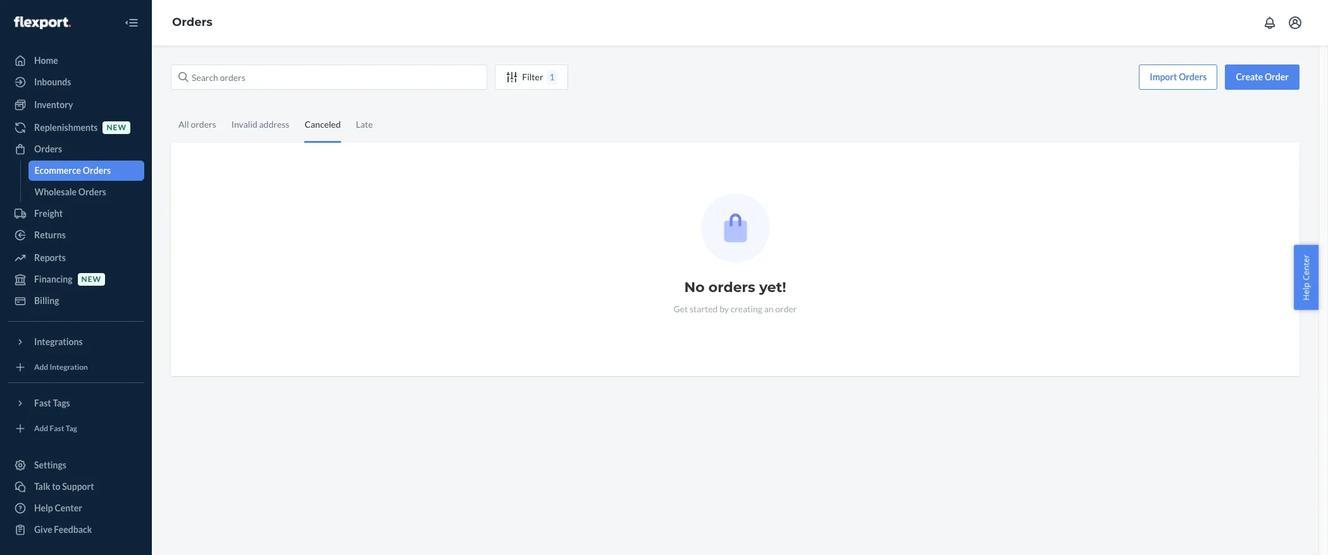 Task type: vqa. For each thing, say whether or not it's contained in the screenshot.
you
no



Task type: describe. For each thing, give the bounding box(es) containing it.
ecommerce orders link
[[28, 161, 144, 181]]

center inside button
[[1301, 255, 1313, 281]]

give
[[34, 525, 52, 536]]

add for add integration
[[34, 363, 48, 372]]

home
[[34, 55, 58, 66]]

open account menu image
[[1288, 15, 1303, 30]]

filter 1
[[522, 72, 555, 82]]

tags
[[53, 398, 70, 409]]

help center button
[[1295, 245, 1319, 310]]

no
[[685, 279, 705, 296]]

address
[[259, 119, 290, 130]]

support
[[62, 482, 94, 492]]

1
[[550, 72, 555, 82]]

started
[[690, 304, 718, 315]]

fast tags
[[34, 398, 70, 409]]

settings link
[[8, 456, 144, 476]]

late
[[356, 119, 373, 130]]

orders for wholesale orders
[[78, 187, 106, 198]]

billing
[[34, 296, 59, 306]]

yet!
[[760, 279, 787, 296]]

returns
[[34, 230, 66, 241]]

search image
[[179, 72, 189, 82]]

inventory
[[34, 99, 73, 110]]

talk to support
[[34, 482, 94, 492]]

talk to support button
[[8, 477, 144, 498]]

Search orders text field
[[171, 65, 487, 90]]

import
[[1150, 72, 1178, 82]]

create order
[[1237, 72, 1289, 82]]

inbounds
[[34, 77, 71, 87]]

fast tags button
[[8, 394, 144, 414]]

empty list image
[[701, 194, 770, 263]]

all
[[179, 119, 189, 130]]

add for add fast tag
[[34, 424, 48, 434]]

home link
[[8, 51, 144, 71]]

orders for import orders
[[1179, 72, 1207, 82]]

order
[[1265, 72, 1289, 82]]

replenishments
[[34, 122, 98, 133]]

inbounds link
[[8, 72, 144, 92]]

get started by creating an order
[[674, 304, 797, 315]]

order
[[776, 304, 797, 315]]

financing
[[34, 274, 73, 285]]

add fast tag link
[[8, 419, 144, 439]]

inventory link
[[8, 95, 144, 115]]

import orders button
[[1140, 65, 1218, 90]]

add fast tag
[[34, 424, 77, 434]]

help center link
[[8, 499, 144, 519]]

talk
[[34, 482, 50, 492]]

import orders
[[1150, 72, 1207, 82]]

0 horizontal spatial help center
[[34, 503, 82, 514]]

give feedback button
[[8, 520, 144, 541]]

integration
[[50, 363, 88, 372]]

returns link
[[8, 225, 144, 246]]

orders up ecommerce
[[34, 144, 62, 154]]



Task type: locate. For each thing, give the bounding box(es) containing it.
help center inside button
[[1301, 255, 1313, 301]]

integrations button
[[8, 332, 144, 353]]

tag
[[66, 424, 77, 434]]

feedback
[[54, 525, 92, 536]]

orders link up ecommerce orders
[[8, 139, 144, 160]]

1 horizontal spatial orders
[[709, 279, 756, 296]]

creating
[[731, 304, 763, 315]]

ecommerce orders
[[34, 165, 111, 176]]

to
[[52, 482, 60, 492]]

0 horizontal spatial new
[[81, 275, 101, 284]]

no orders yet!
[[685, 279, 787, 296]]

0 vertical spatial orders link
[[172, 15, 213, 29]]

orders up search icon
[[172, 15, 213, 29]]

orders link
[[172, 15, 213, 29], [8, 139, 144, 160]]

fast
[[34, 398, 51, 409], [50, 424, 64, 434]]

orders up wholesale orders link
[[83, 165, 111, 176]]

wholesale
[[34, 187, 77, 198]]

orders
[[191, 119, 216, 130], [709, 279, 756, 296]]

new
[[107, 123, 127, 133], [81, 275, 101, 284]]

help inside button
[[1301, 283, 1313, 301]]

1 vertical spatial help center
[[34, 503, 82, 514]]

get
[[674, 304, 688, 315]]

1 horizontal spatial help center
[[1301, 255, 1313, 301]]

1 horizontal spatial new
[[107, 123, 127, 133]]

add left integration
[[34, 363, 48, 372]]

add integration link
[[8, 358, 144, 378]]

orders
[[172, 15, 213, 29], [1179, 72, 1207, 82], [34, 144, 62, 154], [83, 165, 111, 176], [78, 187, 106, 198]]

center
[[1301, 255, 1313, 281], [55, 503, 82, 514]]

1 vertical spatial add
[[34, 424, 48, 434]]

new down reports link
[[81, 275, 101, 284]]

1 vertical spatial center
[[55, 503, 82, 514]]

orders right all
[[191, 119, 216, 130]]

add
[[34, 363, 48, 372], [34, 424, 48, 434]]

help center
[[1301, 255, 1313, 301], [34, 503, 82, 514]]

reports
[[34, 253, 66, 263]]

0 vertical spatial add
[[34, 363, 48, 372]]

0 vertical spatial orders
[[191, 119, 216, 130]]

0 horizontal spatial center
[[55, 503, 82, 514]]

0 vertical spatial fast
[[34, 398, 51, 409]]

1 vertical spatial fast
[[50, 424, 64, 434]]

fast inside dropdown button
[[34, 398, 51, 409]]

0 horizontal spatial help
[[34, 503, 53, 514]]

by
[[720, 304, 729, 315]]

wholesale orders
[[34, 187, 106, 198]]

close navigation image
[[124, 15, 139, 30]]

0 horizontal spatial orders
[[191, 119, 216, 130]]

orders right the import
[[1179, 72, 1207, 82]]

1 horizontal spatial orders link
[[172, 15, 213, 29]]

new for financing
[[81, 275, 101, 284]]

0 horizontal spatial orders link
[[8, 139, 144, 160]]

1 vertical spatial orders link
[[8, 139, 144, 160]]

1 vertical spatial orders
[[709, 279, 756, 296]]

orders for all
[[191, 119, 216, 130]]

give feedback
[[34, 525, 92, 536]]

fast left "tag"
[[50, 424, 64, 434]]

reports link
[[8, 248, 144, 268]]

orders up get started by creating an order
[[709, 279, 756, 296]]

new down the inventory link
[[107, 123, 127, 133]]

0 vertical spatial new
[[107, 123, 127, 133]]

0 vertical spatial help
[[1301, 283, 1313, 301]]

freight link
[[8, 204, 144, 224]]

flexport logo image
[[14, 16, 71, 29]]

orders for no
[[709, 279, 756, 296]]

0 vertical spatial center
[[1301, 255, 1313, 281]]

orders down ecommerce orders link
[[78, 187, 106, 198]]

all orders
[[179, 119, 216, 130]]

new for replenishments
[[107, 123, 127, 133]]

add down fast tags
[[34, 424, 48, 434]]

integrations
[[34, 337, 83, 348]]

orders inside button
[[1179, 72, 1207, 82]]

invalid
[[231, 119, 258, 130]]

1 horizontal spatial help
[[1301, 283, 1313, 301]]

1 horizontal spatial center
[[1301, 255, 1313, 281]]

open notifications image
[[1263, 15, 1278, 30]]

freight
[[34, 208, 63, 219]]

1 add from the top
[[34, 363, 48, 372]]

help
[[1301, 283, 1313, 301], [34, 503, 53, 514]]

wholesale orders link
[[28, 182, 144, 203]]

orders link up search icon
[[172, 15, 213, 29]]

create order link
[[1226, 65, 1300, 90]]

orders for ecommerce orders
[[83, 165, 111, 176]]

2 add from the top
[[34, 424, 48, 434]]

invalid address
[[231, 119, 290, 130]]

billing link
[[8, 291, 144, 311]]

filter
[[522, 72, 543, 82]]

an
[[764, 304, 774, 315]]

fast left tags
[[34, 398, 51, 409]]

0 vertical spatial help center
[[1301, 255, 1313, 301]]

canceled
[[305, 119, 341, 130]]

1 vertical spatial help
[[34, 503, 53, 514]]

add integration
[[34, 363, 88, 372]]

1 vertical spatial new
[[81, 275, 101, 284]]

ecommerce
[[34, 165, 81, 176]]

create
[[1237, 72, 1264, 82]]

settings
[[34, 460, 66, 471]]



